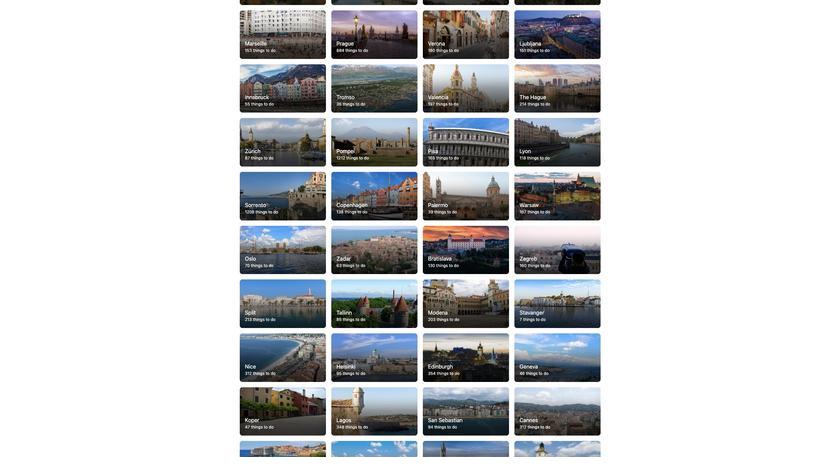 Task type: locate. For each thing, give the bounding box(es) containing it.
things down sorrento
[[255, 209, 267, 215]]

things inside modena 203 things to do
[[437, 317, 448, 322]]

39
[[428, 209, 433, 215]]

167
[[520, 209, 526, 215]]

things inside lagos 348 things to do
[[345, 425, 357, 430]]

things down oslo
[[251, 263, 263, 268]]

153
[[245, 48, 252, 53]]

312 inside nice 312 things to do
[[245, 371, 252, 376]]

things inside copenhagen 138 things to do
[[345, 209, 356, 215]]

things down geneva
[[526, 371, 538, 376]]

do inside pisa 165 things to do
[[454, 156, 459, 161]]

things inside "ljubljana 151 things to do"
[[527, 48, 539, 53]]

things right 165
[[436, 156, 448, 161]]

do inside nice 312 things to do
[[271, 371, 276, 376]]

87
[[245, 156, 250, 161]]

sebastian
[[439, 418, 463, 424]]

things for modena
[[437, 317, 448, 322]]

213
[[245, 317, 252, 322]]

to inside "ljubljana 151 things to do"
[[540, 48, 544, 53]]

pisa
[[428, 148, 438, 154]]

do for cannes
[[545, 425, 550, 430]]

things inside zürich 87 things to do
[[251, 156, 263, 161]]

things down marseille
[[253, 48, 265, 53]]

stavanger 7 things to do
[[520, 310, 546, 322]]

312 for cannes
[[520, 425, 526, 430]]

verona
[[428, 41, 445, 47]]

things down hague
[[528, 102, 539, 107]]

70
[[245, 263, 250, 268]]

to inside prague 884 things to do
[[358, 48, 362, 53]]

things down modena
[[437, 317, 448, 322]]

lagos
[[337, 418, 351, 424]]

warsaw
[[520, 202, 539, 208]]

things down cannes
[[528, 425, 539, 430]]

do for zürich
[[269, 156, 274, 161]]

things for copenhagen
[[345, 209, 356, 215]]

do for nice
[[271, 371, 276, 376]]

do
[[271, 48, 276, 53], [363, 48, 368, 53], [454, 48, 459, 53], [545, 48, 550, 53], [269, 102, 274, 107], [361, 102, 365, 107], [454, 102, 458, 107], [545, 102, 550, 107], [269, 156, 274, 161], [364, 156, 369, 161], [454, 156, 459, 161], [545, 156, 550, 161], [273, 209, 278, 215], [362, 209, 367, 215], [452, 209, 457, 215], [545, 209, 550, 215], [269, 263, 274, 268], [361, 263, 365, 268], [454, 263, 459, 268], [546, 263, 550, 268], [271, 317, 276, 322], [361, 317, 365, 322], [454, 317, 459, 322], [541, 317, 546, 322], [271, 371, 276, 376], [360, 371, 365, 376], [455, 371, 459, 376], [544, 371, 549, 376], [269, 425, 274, 430], [363, 425, 368, 430], [452, 425, 457, 430], [545, 425, 550, 430]]

to inside tromso 36 things to do
[[356, 102, 359, 107]]

180
[[428, 48, 435, 53]]

160
[[520, 263, 527, 268]]

copenhagen
[[337, 202, 368, 208]]

to inside warsaw 167 things to do
[[540, 209, 544, 215]]

do inside 'valencia 197 things to do'
[[454, 102, 458, 107]]

nice image
[[240, 334, 326, 382]]

things inside "pompei 1212 things to do"
[[346, 156, 358, 161]]

to for split
[[266, 317, 270, 322]]

things down pompei
[[346, 156, 358, 161]]

do inside verona 180 things to do
[[454, 48, 459, 53]]

do inside 'palermo 39 things to do'
[[452, 209, 457, 215]]

things inside 'valencia 197 things to do'
[[436, 102, 448, 107]]

to for zürich
[[264, 156, 268, 161]]

things inside lyon 118 things to do
[[527, 156, 539, 161]]

do for oslo
[[269, 263, 274, 268]]

to inside lagos 348 things to do
[[358, 425, 362, 430]]

to inside lyon 118 things to do
[[540, 156, 544, 161]]

hague
[[530, 94, 546, 100]]

to for lagos
[[358, 425, 362, 430]]

things for geneva
[[526, 371, 538, 376]]

to inside the helsinki 95 things to do
[[356, 371, 359, 376]]

things for pompei
[[346, 156, 358, 161]]

do for zadar
[[361, 263, 365, 268]]

things down tromso
[[343, 102, 354, 107]]

to for lyon
[[540, 156, 544, 161]]

1 vertical spatial 312
[[520, 425, 526, 430]]

koper 47 things to do
[[245, 418, 274, 430]]

things down innsbruck
[[251, 102, 263, 107]]

do inside cannes 312 things to do
[[545, 425, 550, 430]]

cannes
[[520, 418, 538, 424]]

pompei 1212 things to do
[[337, 148, 369, 161]]

to for tallinn
[[356, 317, 359, 322]]

do inside modena 203 things to do
[[454, 317, 459, 322]]

things right the "118"
[[527, 156, 539, 161]]

to
[[266, 48, 270, 53], [358, 48, 362, 53], [449, 48, 453, 53], [540, 48, 544, 53], [264, 102, 268, 107], [356, 102, 359, 107], [449, 102, 453, 107], [540, 102, 544, 107], [264, 156, 268, 161], [359, 156, 363, 161], [449, 156, 453, 161], [540, 156, 544, 161], [268, 209, 272, 215], [357, 209, 361, 215], [447, 209, 451, 215], [540, 209, 544, 215], [264, 263, 268, 268], [356, 263, 359, 268], [449, 263, 453, 268], [541, 263, 544, 268], [266, 317, 270, 322], [356, 317, 359, 322], [450, 317, 453, 322], [536, 317, 540, 322], [266, 371, 270, 376], [356, 371, 359, 376], [450, 371, 453, 376], [539, 371, 543, 376], [264, 425, 268, 430], [358, 425, 362, 430], [447, 425, 451, 430], [540, 425, 544, 430]]

to inside verona 180 things to do
[[449, 48, 453, 53]]

312 inside cannes 312 things to do
[[520, 425, 526, 430]]

things for lyon
[[527, 156, 539, 161]]

to for cannes
[[540, 425, 544, 430]]

zagreb image
[[514, 226, 600, 274]]

edinburgh 354 things to do
[[428, 364, 459, 376]]

things inside stavanger 7 things to do
[[523, 317, 535, 322]]

things inside "edinburgh 354 things to do"
[[437, 371, 449, 376]]

to inside koper 47 things to do
[[264, 425, 268, 430]]

do for stavanger
[[541, 317, 546, 322]]

to inside stavanger 7 things to do
[[536, 317, 540, 322]]

to inside innsbruck 55 things to do
[[264, 102, 268, 107]]

354
[[428, 371, 436, 376]]

to for ljubljana
[[540, 48, 544, 53]]

things down zürich
[[251, 156, 263, 161]]

nice 312 things to do
[[245, 364, 276, 376]]

things inside koper 47 things to do
[[251, 425, 263, 430]]

do for geneva
[[544, 371, 549, 376]]

things inside the hague 214 things to do
[[528, 102, 539, 107]]

things for prague
[[345, 48, 357, 53]]

36
[[337, 102, 342, 107]]

things inside the tallinn 85 things to do
[[343, 317, 354, 322]]

bratislava 130 things to do
[[428, 256, 459, 268]]

things down 'bratislava' on the right bottom of page
[[436, 263, 448, 268]]

to inside bratislava 130 things to do
[[449, 263, 453, 268]]

do inside tromso 36 things to do
[[361, 102, 365, 107]]

to for nice
[[266, 371, 270, 376]]

things inside verona 180 things to do
[[436, 48, 448, 53]]

the
[[520, 94, 529, 100]]

do inside marseille 153 things to do
[[271, 48, 276, 53]]

to inside marseille 153 things to do
[[266, 48, 270, 53]]

things down zagreb at right
[[528, 263, 539, 268]]

things inside cannes 312 things to do
[[528, 425, 539, 430]]

312 down cannes
[[520, 425, 526, 430]]

split 213 things to do
[[245, 310, 276, 322]]

zürich
[[245, 148, 261, 154]]

lyon
[[520, 148, 531, 154]]

do inside bratislava 130 things to do
[[454, 263, 459, 268]]

things down zadar
[[343, 263, 354, 268]]

to inside zadar 63 things to do
[[356, 263, 359, 268]]

to for tromso
[[356, 102, 359, 107]]

innsbruck 55 things to do
[[245, 94, 274, 107]]

things inside zagreb 160 things to do
[[528, 263, 539, 268]]

zadar image
[[331, 226, 417, 274]]

do inside "pompei 1212 things to do"
[[364, 156, 369, 161]]

do inside koper 47 things to do
[[269, 425, 274, 430]]

do inside zürich 87 things to do
[[269, 156, 274, 161]]

things down helsinki
[[343, 371, 354, 376]]

things down stavanger
[[523, 317, 535, 322]]

palermo 39 things to do
[[428, 202, 457, 215]]

to for copenhagen
[[357, 209, 361, 215]]

things inside nice 312 things to do
[[253, 371, 265, 376]]

things inside the helsinki 95 things to do
[[343, 371, 354, 376]]

tallinn 85 things to do
[[337, 310, 365, 322]]

things inside innsbruck 55 things to do
[[251, 102, 263, 107]]

to inside zürich 87 things to do
[[264, 156, 268, 161]]

things inside geneva 46 things to do
[[526, 371, 538, 376]]

things for tromso
[[343, 102, 354, 107]]

do inside stavanger 7 things to do
[[541, 317, 546, 322]]

things for sorrento
[[255, 209, 267, 215]]

to inside split 213 things to do
[[266, 317, 270, 322]]

1 horizontal spatial 312
[[520, 425, 526, 430]]

marseille
[[245, 41, 267, 47]]

things for lagos
[[345, 425, 357, 430]]

to for modena
[[450, 317, 453, 322]]

to inside copenhagen 138 things to do
[[357, 209, 361, 215]]

do inside lyon 118 things to do
[[545, 156, 550, 161]]

to inside geneva 46 things to do
[[539, 371, 543, 376]]

zadar 63 things to do
[[337, 256, 365, 268]]

0 horizontal spatial 312
[[245, 371, 252, 376]]

do for pompei
[[364, 156, 369, 161]]

to for prague
[[358, 48, 362, 53]]

things down tallinn
[[343, 317, 354, 322]]

sibiu image
[[423, 441, 509, 457]]

sorrento image
[[240, 172, 326, 221]]

to inside "edinburgh 354 things to do"
[[450, 371, 453, 376]]

things inside tromso 36 things to do
[[343, 102, 354, 107]]

do inside prague 884 things to do
[[363, 48, 368, 53]]

do inside lagos 348 things to do
[[363, 425, 368, 430]]

pisa image
[[423, 118, 509, 167]]

do inside san sebastian 94 things to do
[[452, 425, 457, 430]]

things right the 94
[[434, 425, 446, 430]]

to for zadar
[[356, 263, 359, 268]]

prague image
[[331, 10, 417, 59]]

to inside cannes 312 things to do
[[540, 425, 544, 430]]

0 vertical spatial 312
[[245, 371, 252, 376]]

things for split
[[253, 317, 265, 322]]

valencia image
[[423, 64, 509, 113]]

do inside warsaw 167 things to do
[[545, 209, 550, 215]]

do for zagreb
[[546, 263, 550, 268]]

do for koper
[[269, 425, 274, 430]]

do inside the helsinki 95 things to do
[[360, 371, 365, 376]]

things down lagos
[[345, 425, 357, 430]]

312 for nice
[[245, 371, 252, 376]]

things right 213
[[253, 317, 265, 322]]

cannes image
[[514, 388, 600, 436]]

things down ljubljana
[[527, 48, 539, 53]]

things for pisa
[[436, 156, 448, 161]]

tallinn
[[337, 310, 352, 316]]

things down the edinburgh
[[437, 371, 449, 376]]

verona 180 things to do
[[428, 41, 459, 53]]

things inside zadar 63 things to do
[[343, 263, 354, 268]]

things
[[253, 48, 265, 53], [345, 48, 357, 53], [436, 48, 448, 53], [527, 48, 539, 53], [251, 102, 263, 107], [343, 102, 354, 107], [436, 102, 448, 107], [528, 102, 539, 107], [251, 156, 263, 161], [346, 156, 358, 161], [436, 156, 448, 161], [527, 156, 539, 161], [255, 209, 267, 215], [345, 209, 356, 215], [434, 209, 446, 215], [527, 209, 539, 215], [251, 263, 263, 268], [343, 263, 354, 268], [436, 263, 448, 268], [528, 263, 539, 268], [253, 317, 265, 322], [343, 317, 354, 322], [437, 317, 448, 322], [523, 317, 535, 322], [253, 371, 265, 376], [343, 371, 354, 376], [437, 371, 449, 376], [526, 371, 538, 376], [251, 425, 263, 430], [345, 425, 357, 430], [434, 425, 446, 430], [528, 425, 539, 430]]

ljubljana image
[[514, 10, 600, 59]]

130
[[428, 263, 435, 268]]

oslo 70 things to do
[[245, 256, 274, 268]]

things inside bratislava 130 things to do
[[436, 263, 448, 268]]

do for copenhagen
[[362, 209, 367, 215]]

things for zürich
[[251, 156, 263, 161]]

pompei
[[337, 148, 355, 154]]

things down warsaw
[[527, 209, 539, 215]]

to inside san sebastian 94 things to do
[[447, 425, 451, 430]]

do for palermo
[[452, 209, 457, 215]]

to for innsbruck
[[264, 102, 268, 107]]

things for helsinki
[[343, 371, 354, 376]]

things inside warsaw 167 things to do
[[527, 209, 539, 215]]

to inside 'palermo 39 things to do'
[[447, 209, 451, 215]]

do inside oslo 70 things to do
[[269, 263, 274, 268]]

things inside marseille 153 things to do
[[253, 48, 265, 53]]

bratislava
[[428, 256, 452, 262]]

things down valencia on the right
[[436, 102, 448, 107]]

things down palermo
[[434, 209, 446, 215]]

things down "verona"
[[436, 48, 448, 53]]

do inside "edinburgh 354 things to do"
[[455, 371, 459, 376]]

nice
[[245, 364, 256, 370]]

things down copenhagen
[[345, 209, 356, 215]]

things inside pisa 165 things to do
[[436, 156, 448, 161]]

things down koper
[[251, 425, 263, 430]]

things for marseille
[[253, 48, 265, 53]]

to for zagreb
[[541, 263, 544, 268]]

to inside the sorrento 1208 things to do
[[268, 209, 272, 215]]

things for nice
[[253, 371, 265, 376]]

to inside "pompei 1212 things to do"
[[359, 156, 363, 161]]

to inside oslo 70 things to do
[[264, 263, 268, 268]]

to for sorrento
[[268, 209, 272, 215]]

do inside the sorrento 1208 things to do
[[273, 209, 278, 215]]

things for oslo
[[251, 263, 263, 268]]

do inside the tallinn 85 things to do
[[361, 317, 365, 322]]

do inside copenhagen 138 things to do
[[362, 209, 367, 215]]

do inside "ljubljana 151 things to do"
[[545, 48, 550, 53]]

modena image
[[423, 280, 509, 328]]

granada image
[[514, 0, 600, 5]]

312
[[245, 371, 252, 376], [520, 425, 526, 430]]

do inside innsbruck 55 things to do
[[269, 102, 274, 107]]

46
[[520, 371, 525, 376]]

do inside zadar 63 things to do
[[361, 263, 365, 268]]

warsaw 167 things to do
[[520, 202, 550, 215]]

things down prague
[[345, 48, 357, 53]]

do inside split 213 things to do
[[271, 317, 276, 322]]

to for edinburgh
[[450, 371, 453, 376]]

to inside 'valencia 197 things to do'
[[449, 102, 453, 107]]

things inside prague 884 things to do
[[345, 48, 357, 53]]

47
[[245, 425, 250, 430]]

things for zadar
[[343, 263, 354, 268]]

lyon 118 things to do
[[520, 148, 550, 161]]

312 down 'nice'
[[245, 371, 252, 376]]

do inside geneva 46 things to do
[[544, 371, 549, 376]]

marseille image
[[240, 10, 326, 59]]

to inside zagreb 160 things to do
[[541, 263, 544, 268]]

348
[[337, 425, 344, 430]]

prague 884 things to do
[[337, 41, 368, 53]]

things inside oslo 70 things to do
[[251, 263, 263, 268]]

things inside 'palermo 39 things to do'
[[434, 209, 446, 215]]

budapest image
[[423, 0, 509, 5]]

95
[[337, 371, 342, 376]]

do inside zagreb 160 things to do
[[546, 263, 550, 268]]

things down 'nice'
[[253, 371, 265, 376]]

to inside nice 312 things to do
[[266, 371, 270, 376]]

to inside modena 203 things to do
[[450, 317, 453, 322]]

to for stavanger
[[536, 317, 540, 322]]

helsinki 95 things to do
[[337, 364, 365, 376]]

things inside split 213 things to do
[[253, 317, 265, 322]]

to inside the tallinn 85 things to do
[[356, 317, 359, 322]]

cannes 312 things to do
[[520, 418, 550, 430]]

things inside the sorrento 1208 things to do
[[255, 209, 267, 215]]

to inside pisa 165 things to do
[[449, 156, 453, 161]]

ljubljana 151 things to do
[[520, 41, 550, 53]]



Task type: vqa. For each thing, say whether or not it's contained in the screenshot.
the things related to Lagos
yes



Task type: describe. For each thing, give the bounding box(es) containing it.
edinburgh
[[428, 364, 453, 370]]

sorrento 1208 things to do
[[245, 202, 278, 215]]

things for koper
[[251, 425, 263, 430]]

modena
[[428, 310, 448, 316]]

the hague image
[[514, 64, 600, 113]]

do for marseille
[[271, 48, 276, 53]]

things for valencia
[[436, 102, 448, 107]]

do inside the hague 214 things to do
[[545, 102, 550, 107]]

214
[[520, 102, 526, 107]]

zagreb
[[520, 256, 537, 262]]

things for ljubljana
[[527, 48, 539, 53]]

do for sorrento
[[273, 209, 278, 215]]

165
[[428, 156, 435, 161]]

203
[[428, 317, 436, 322]]

do for modena
[[454, 317, 459, 322]]

stavanger
[[520, 310, 544, 316]]

prague
[[337, 41, 354, 47]]

pisa 165 things to do
[[428, 148, 459, 161]]

to for bratislava
[[449, 263, 453, 268]]

do for verona
[[454, 48, 459, 53]]

do for tallinn
[[361, 317, 365, 322]]

oslo
[[245, 256, 256, 262]]

do for warsaw
[[545, 209, 550, 215]]

to for oslo
[[264, 263, 268, 268]]

zagreb 160 things to do
[[520, 256, 550, 268]]

split image
[[240, 280, 326, 328]]

lyon image
[[514, 118, 600, 167]]

split
[[245, 310, 256, 316]]

to inside the hague 214 things to do
[[540, 102, 544, 107]]

helsinki image
[[331, 334, 417, 382]]

geneva 46 things to do
[[520, 364, 549, 376]]

to for palermo
[[447, 209, 451, 215]]

do for lagos
[[363, 425, 368, 430]]

94
[[428, 425, 433, 430]]

warsaw image
[[514, 172, 600, 221]]

gothenburg image
[[331, 0, 417, 5]]

138
[[337, 209, 343, 215]]

do for tromso
[[361, 102, 365, 107]]

do for valencia
[[454, 102, 458, 107]]

stavanger image
[[514, 280, 600, 328]]

ljubljana
[[520, 41, 541, 47]]

geneva
[[520, 364, 538, 370]]

to for pompei
[[359, 156, 363, 161]]

san
[[428, 418, 437, 424]]

bologna image
[[240, 0, 326, 5]]

do for helsinki
[[360, 371, 365, 376]]

do for split
[[271, 317, 276, 322]]

things for warsaw
[[527, 209, 539, 215]]

things for tallinn
[[343, 317, 354, 322]]

to for geneva
[[539, 371, 543, 376]]

zürich image
[[240, 118, 326, 167]]

marseille 153 things to do
[[245, 41, 276, 53]]

tallinn image
[[331, 280, 417, 328]]

1212
[[337, 156, 345, 161]]

san sebastian image
[[423, 388, 509, 436]]

7
[[520, 317, 522, 322]]

zürich 87 things to do
[[245, 148, 274, 161]]

55
[[245, 102, 250, 107]]

tromso 36 things to do
[[337, 94, 365, 107]]

to for koper
[[264, 425, 268, 430]]

lagos 348 things to do
[[337, 418, 368, 430]]

do for bratislava
[[454, 263, 459, 268]]

do for pisa
[[454, 156, 459, 161]]

1208
[[245, 209, 254, 215]]

things for palermo
[[434, 209, 446, 215]]

brasov image
[[514, 441, 600, 457]]

to for verona
[[449, 48, 453, 53]]

dubrovnik image
[[240, 441, 326, 457]]

palermo
[[428, 202, 448, 208]]

innsbruck
[[245, 94, 269, 100]]

tromso image
[[331, 64, 417, 113]]

palermo image
[[423, 172, 509, 221]]

to for marseille
[[266, 48, 270, 53]]

copenhagen image
[[331, 172, 417, 221]]

san sebastian 94 things to do
[[428, 418, 463, 430]]

geneva image
[[514, 334, 600, 382]]

63
[[337, 263, 342, 268]]

koper
[[245, 418, 259, 424]]

things for cannes
[[528, 425, 539, 430]]

884
[[337, 48, 344, 53]]

197
[[428, 102, 435, 107]]

lagos image
[[331, 388, 417, 436]]

do for lyon
[[545, 156, 550, 161]]

things for stavanger
[[523, 317, 535, 322]]

151
[[520, 48, 526, 53]]

valencia
[[428, 94, 448, 100]]

pompei image
[[331, 118, 417, 167]]

things for zagreb
[[528, 263, 539, 268]]

things for verona
[[436, 48, 448, 53]]

sorrento
[[245, 202, 266, 208]]

do for ljubljana
[[545, 48, 550, 53]]

do for innsbruck
[[269, 102, 274, 107]]

verona image
[[423, 10, 509, 59]]

innsbruck image
[[240, 64, 326, 113]]

bratislava image
[[423, 226, 509, 274]]

oslo image
[[240, 226, 326, 274]]

modena 203 things to do
[[428, 310, 459, 322]]

zadar
[[337, 256, 351, 262]]

to for pisa
[[449, 156, 453, 161]]

things for innsbruck
[[251, 102, 263, 107]]

to for helsinki
[[356, 371, 359, 376]]

things inside san sebastian 94 things to do
[[434, 425, 446, 430]]

helsinki
[[337, 364, 356, 370]]

copenhagen 138 things to do
[[337, 202, 368, 215]]

do for edinburgh
[[455, 371, 459, 376]]

118
[[520, 156, 526, 161]]

things for edinburgh
[[437, 371, 449, 376]]

koper image
[[240, 388, 326, 436]]

85
[[337, 317, 342, 322]]

things for bratislava
[[436, 263, 448, 268]]

edinburgh image
[[423, 334, 509, 382]]

cluj napoca image
[[331, 441, 417, 457]]

do for prague
[[363, 48, 368, 53]]

valencia 197 things to do
[[428, 94, 458, 107]]

to for valencia
[[449, 102, 453, 107]]

to for warsaw
[[540, 209, 544, 215]]

tromso
[[337, 94, 355, 100]]

the hague 214 things to do
[[520, 94, 550, 107]]



